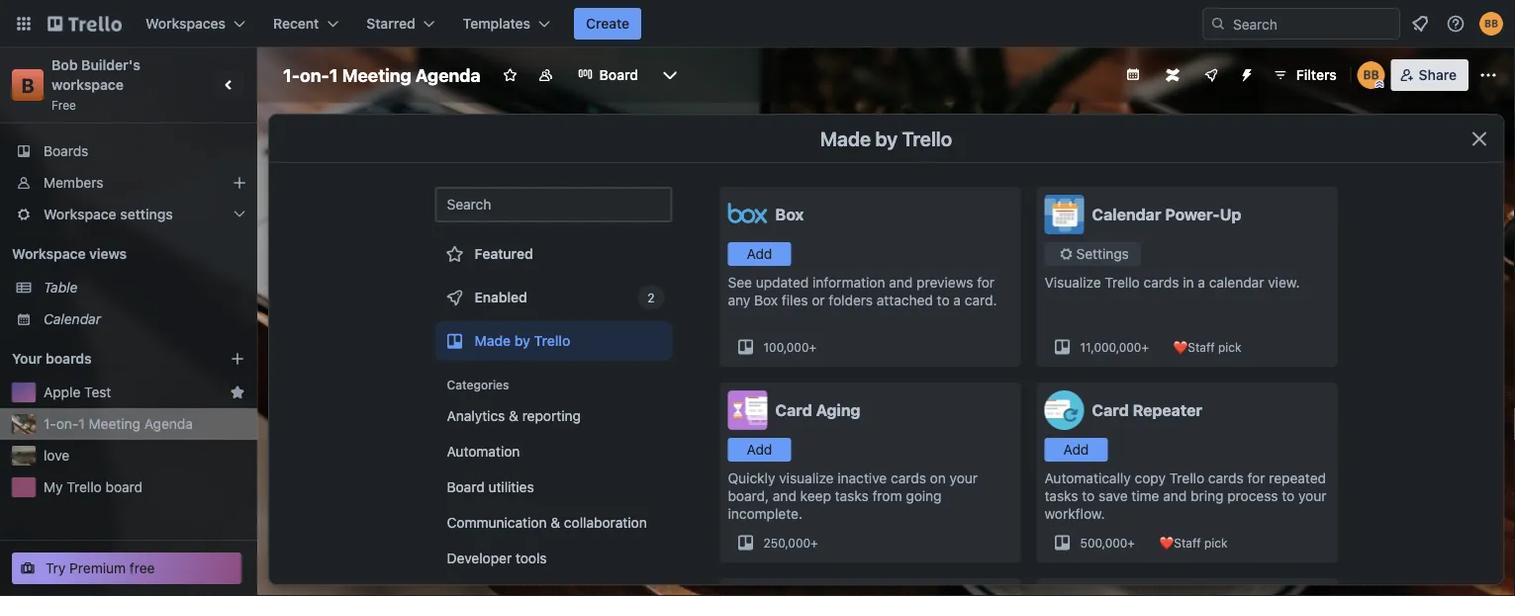 Task type: vqa. For each thing, say whether or not it's contained in the screenshot.
See on the top left of page
yes



Task type: describe. For each thing, give the bounding box(es) containing it.
free
[[130, 561, 155, 577]]

bob
[[51, 57, 78, 73]]

or
[[812, 293, 825, 309]]

a inside see updated information and previews for any box files or folders attached to a card.
[[954, 293, 961, 309]]

categories
[[447, 378, 509, 392]]

love link
[[44, 446, 246, 466]]

save
[[1099, 489, 1128, 505]]

500,000
[[1081, 537, 1128, 550]]

calendar
[[1209, 275, 1265, 291]]

create
[[586, 15, 630, 32]]

copy
[[1135, 471, 1166, 487]]

time
[[1132, 489, 1160, 505]]

+ for 11,000,000 +
[[1142, 341, 1149, 354]]

share button
[[1392, 59, 1469, 91]]

table link
[[44, 278, 246, 298]]

keep
[[801, 489, 831, 505]]

premium
[[69, 561, 126, 577]]

communication & collaboration link
[[435, 508, 673, 540]]

Board name text field
[[273, 59, 491, 91]]

cards for card repeater
[[1209, 471, 1244, 487]]

pick for repeater
[[1205, 537, 1228, 550]]

up
[[1220, 205, 1242, 224]]

settings
[[120, 206, 173, 223]]

communication
[[447, 515, 547, 532]]

see
[[728, 275, 752, 291]]

confluence icon image
[[1166, 68, 1180, 82]]

going
[[906, 489, 942, 505]]

starred icon image
[[230, 385, 246, 401]]

b
[[21, 73, 34, 97]]

communication & collaboration
[[447, 515, 647, 532]]

workspaces button
[[134, 8, 257, 40]]

your boards with 4 items element
[[12, 347, 200, 371]]

board link
[[566, 59, 650, 91]]

box inside see updated information and previews for any box files or folders attached to a card.
[[754, 293, 778, 309]]

& for communication
[[551, 515, 560, 532]]

❤️ for repeater
[[1159, 537, 1171, 550]]

+ for 250,000 +
[[811, 537, 818, 550]]

views
[[89, 246, 127, 262]]

workspace settings
[[44, 206, 173, 223]]

open information menu image
[[1446, 14, 1466, 34]]

add button for card repeater
[[1045, 439, 1108, 462]]

1 inside 'link'
[[79, 416, 85, 433]]

developer
[[447, 551, 512, 567]]

visualize
[[779, 471, 834, 487]]

❤️ staff pick for repeater
[[1159, 537, 1228, 550]]

boards
[[44, 143, 88, 159]]

recent button
[[261, 8, 351, 40]]

templates button
[[451, 8, 562, 40]]

apple test
[[44, 385, 111, 401]]

builder's
[[81, 57, 140, 73]]

workspace for workspace views
[[12, 246, 86, 262]]

power ups image
[[1204, 67, 1219, 83]]

analytics & reporting link
[[435, 401, 673, 433]]

visualize
[[1045, 275, 1101, 291]]

workspaces
[[146, 15, 226, 32]]

1 inside board name text box
[[329, 64, 338, 86]]

starred button
[[355, 8, 447, 40]]

recent
[[273, 15, 319, 32]]

1 horizontal spatial bob builder (bobbuilder40) image
[[1480, 12, 1504, 36]]

agenda inside 'link'
[[144, 416, 193, 433]]

add button for card aging
[[728, 439, 792, 462]]

updated
[[756, 275, 809, 291]]

members link
[[0, 167, 257, 199]]

1 horizontal spatial by
[[876, 127, 898, 150]]

utilities
[[489, 480, 534, 496]]

2 horizontal spatial to
[[1282, 489, 1295, 505]]

calendar link
[[44, 310, 246, 330]]

automation image
[[1231, 59, 1259, 87]]

1-on-1 meeting agenda link
[[44, 415, 246, 435]]

view.
[[1268, 275, 1300, 291]]

repeater
[[1133, 401, 1203, 420]]

card aging
[[776, 401, 861, 420]]

sm image
[[1057, 245, 1077, 264]]

board utilities link
[[435, 472, 673, 504]]

settings link
[[1045, 243, 1141, 266]]

calendar power-up
[[1092, 205, 1242, 224]]

1 horizontal spatial to
[[1082, 489, 1095, 505]]

members
[[44, 175, 103, 191]]

0 vertical spatial box
[[776, 205, 804, 224]]

quickly
[[728, 471, 776, 487]]

Search text field
[[435, 187, 673, 223]]

1-on-1 meeting agenda inside 'link'
[[44, 416, 193, 433]]

filters
[[1297, 67, 1337, 83]]

board utilities
[[447, 480, 534, 496]]

card for card aging
[[776, 401, 813, 420]]

featured link
[[435, 235, 673, 274]]

my trello board link
[[44, 478, 246, 498]]

workspace settings button
[[0, 199, 257, 231]]

starred
[[367, 15, 415, 32]]

switch to… image
[[14, 14, 34, 34]]

your boards
[[12, 351, 92, 367]]

1-on-1 meeting agenda inside board name text box
[[283, 64, 481, 86]]

on- inside board name text box
[[300, 64, 329, 86]]

0 notifications image
[[1409, 12, 1433, 36]]

developer tools
[[447, 551, 547, 567]]

love
[[44, 448, 70, 464]]

collaboration
[[564, 515, 647, 532]]

in
[[1183, 275, 1195, 291]]

enabled
[[475, 290, 527, 306]]

add for card aging
[[747, 442, 773, 458]]

filters button
[[1267, 59, 1343, 91]]



Task type: locate. For each thing, give the bounding box(es) containing it.
add board image
[[230, 351, 246, 367]]

meeting down starred
[[342, 64, 412, 86]]

2 horizontal spatial and
[[1163, 489, 1187, 505]]

calendar up settings
[[1092, 205, 1162, 224]]

agenda up love link
[[144, 416, 193, 433]]

from
[[873, 489, 902, 505]]

share
[[1419, 67, 1457, 83]]

+ for 500,000 +
[[1128, 537, 1135, 550]]

0 vertical spatial staff
[[1188, 341, 1215, 354]]

box down updated on the top of page
[[754, 293, 778, 309]]

1 vertical spatial workspace
[[12, 246, 86, 262]]

1 vertical spatial by
[[515, 333, 531, 349]]

1 horizontal spatial your
[[1299, 489, 1327, 505]]

1 vertical spatial a
[[954, 293, 961, 309]]

reporting
[[522, 408, 581, 425]]

b link
[[12, 69, 44, 101]]

box up updated on the top of page
[[776, 205, 804, 224]]

bob builder (bobbuilder40) image right the open information menu image
[[1480, 12, 1504, 36]]

1-on-1 meeting agenda
[[283, 64, 481, 86], [44, 416, 193, 433]]

search image
[[1211, 16, 1227, 32]]

templates
[[463, 15, 531, 32]]

cards up "going"
[[891, 471, 927, 487]]

0 horizontal spatial your
[[950, 471, 978, 487]]

to down previews
[[937, 293, 950, 309]]

1 vertical spatial for
[[1248, 471, 1266, 487]]

tools
[[516, 551, 547, 567]]

0 vertical spatial 1
[[329, 64, 338, 86]]

add up automatically in the right bottom of the page
[[1064, 442, 1089, 458]]

trello
[[902, 127, 953, 150], [1105, 275, 1140, 291], [534, 333, 570, 349], [1170, 471, 1205, 487], [67, 480, 102, 496]]

board down "automation"
[[447, 480, 485, 496]]

1 horizontal spatial tasks
[[1045, 489, 1079, 505]]

to down repeated
[[1282, 489, 1295, 505]]

cards inside automatically copy trello cards for repeated tasks to save time and bring process to your workflow.
[[1209, 471, 1244, 487]]

bring
[[1191, 489, 1224, 505]]

pick for power-
[[1219, 341, 1242, 354]]

tasks down inactive
[[835, 489, 869, 505]]

0 horizontal spatial a
[[954, 293, 961, 309]]

1 vertical spatial meeting
[[89, 416, 141, 433]]

meeting inside board name text box
[[342, 64, 412, 86]]

1 horizontal spatial meeting
[[342, 64, 412, 86]]

11,000,000 +
[[1081, 341, 1149, 354]]

attached
[[877, 293, 933, 309]]

1 horizontal spatial calendar
[[1092, 205, 1162, 224]]

0 vertical spatial board
[[600, 67, 638, 83]]

staff down automatically copy trello cards for repeated tasks to save time and bring process to your workflow.
[[1174, 537, 1201, 550]]

250,000
[[764, 537, 811, 550]]

create button
[[574, 8, 642, 40]]

card
[[776, 401, 813, 420], [1092, 401, 1129, 420]]

card.
[[965, 293, 997, 309]]

Search field
[[1227, 9, 1400, 39]]

2
[[648, 291, 655, 305]]

calendar
[[1092, 205, 1162, 224], [44, 311, 101, 328]]

2 card from the left
[[1092, 401, 1129, 420]]

1- down recent
[[283, 64, 300, 86]]

1 vertical spatial made by trello
[[475, 333, 570, 349]]

0 vertical spatial 1-on-1 meeting agenda
[[283, 64, 481, 86]]

& for analytics
[[509, 408, 519, 425]]

0 horizontal spatial board
[[447, 480, 485, 496]]

add button up quickly
[[728, 439, 792, 462]]

and inside automatically copy trello cards for repeated tasks to save time and bring process to your workflow.
[[1163, 489, 1187, 505]]

meeting
[[342, 64, 412, 86], [89, 416, 141, 433]]

and inside quickly visualize inactive cards on your board, and keep tasks from going incomplete.
[[773, 489, 797, 505]]

0 vertical spatial by
[[876, 127, 898, 150]]

workspace inside dropdown button
[[44, 206, 116, 223]]

0 vertical spatial made by trello
[[821, 127, 953, 150]]

add up see
[[747, 246, 773, 262]]

folders
[[829, 293, 873, 309]]

your
[[950, 471, 978, 487], [1299, 489, 1327, 505]]

cards for card aging
[[891, 471, 927, 487]]

0 vertical spatial made
[[821, 127, 871, 150]]

tasks inside automatically copy trello cards for repeated tasks to save time and bring process to your workflow.
[[1045, 489, 1079, 505]]

board left 'customize views' image
[[600, 67, 638, 83]]

show menu image
[[1479, 65, 1499, 85]]

1 vertical spatial made
[[475, 333, 511, 349]]

1 vertical spatial your
[[1299, 489, 1327, 505]]

0 horizontal spatial on-
[[56, 416, 79, 433]]

❤️ staff pick for power-
[[1173, 341, 1242, 354]]

card left repeater at the bottom of page
[[1092, 401, 1129, 420]]

1 horizontal spatial for
[[1248, 471, 1266, 487]]

add for box
[[747, 246, 773, 262]]

to down automatically in the right bottom of the page
[[1082, 489, 1095, 505]]

0 horizontal spatial made by trello
[[475, 333, 570, 349]]

1- up love
[[44, 416, 56, 433]]

2 horizontal spatial cards
[[1209, 471, 1244, 487]]

meeting inside 'link'
[[89, 416, 141, 433]]

pick down the calendar
[[1219, 341, 1242, 354]]

staff down in
[[1188, 341, 1215, 354]]

add button for box
[[728, 243, 792, 266]]

0 vertical spatial agenda
[[416, 64, 481, 86]]

0 horizontal spatial tasks
[[835, 489, 869, 505]]

calendar for calendar power-up
[[1092, 205, 1162, 224]]

0 horizontal spatial for
[[977, 275, 995, 291]]

to
[[937, 293, 950, 309], [1082, 489, 1095, 505], [1282, 489, 1295, 505]]

+ up card repeater on the right bottom of page
[[1142, 341, 1149, 354]]

1 card from the left
[[776, 401, 813, 420]]

1-on-1 meeting agenda down starred
[[283, 64, 481, 86]]

your inside automatically copy trello cards for repeated tasks to save time and bring process to your workflow.
[[1299, 489, 1327, 505]]

back to home image
[[48, 8, 122, 40]]

staff
[[1188, 341, 1215, 354], [1174, 537, 1201, 550]]

1
[[329, 64, 338, 86], [79, 416, 85, 433]]

and right time in the bottom right of the page
[[1163, 489, 1187, 505]]

1 horizontal spatial on-
[[300, 64, 329, 86]]

for inside automatically copy trello cards for repeated tasks to save time and bring process to your workflow.
[[1248, 471, 1266, 487]]

0 vertical spatial your
[[950, 471, 978, 487]]

11,000,000
[[1081, 341, 1142, 354]]

+ down or
[[809, 341, 817, 354]]

1 horizontal spatial board
[[600, 67, 638, 83]]

1 vertical spatial ❤️ staff pick
[[1159, 537, 1228, 550]]

workspace for workspace settings
[[44, 206, 116, 223]]

100,000
[[764, 341, 809, 354]]

try premium free button
[[12, 553, 242, 585]]

workspace navigation collapse icon image
[[216, 71, 244, 99]]

add for card repeater
[[1064, 442, 1089, 458]]

workflow.
[[1045, 506, 1105, 523]]

0 horizontal spatial card
[[776, 401, 813, 420]]

previews
[[917, 275, 974, 291]]

and up incomplete.
[[773, 489, 797, 505]]

1 vertical spatial agenda
[[144, 416, 193, 433]]

❤️ staff pick
[[1173, 341, 1242, 354], [1159, 537, 1228, 550]]

cards up bring
[[1209, 471, 1244, 487]]

see updated information and previews for any box files or folders attached to a card.
[[728, 275, 997, 309]]

card repeater
[[1092, 401, 1203, 420]]

power-
[[1166, 205, 1220, 224]]

1- inside board name text box
[[283, 64, 300, 86]]

1 vertical spatial 1
[[79, 416, 85, 433]]

1 horizontal spatial card
[[1092, 401, 1129, 420]]

0 vertical spatial on-
[[300, 64, 329, 86]]

1 vertical spatial on-
[[56, 416, 79, 433]]

1 horizontal spatial 1
[[329, 64, 338, 86]]

0 vertical spatial bob builder (bobbuilder40) image
[[1480, 12, 1504, 36]]

primary element
[[0, 0, 1516, 48]]

cards inside quickly visualize inactive cards on your board, and keep tasks from going incomplete.
[[891, 471, 927, 487]]

board
[[105, 480, 143, 496]]

0 horizontal spatial to
[[937, 293, 950, 309]]

1 vertical spatial staff
[[1174, 537, 1201, 550]]

+ down time in the bottom right of the page
[[1128, 537, 1135, 550]]

1 horizontal spatial 1-
[[283, 64, 300, 86]]

0 vertical spatial for
[[977, 275, 995, 291]]

for
[[977, 275, 995, 291], [1248, 471, 1266, 487]]

0 horizontal spatial 1-on-1 meeting agenda
[[44, 416, 193, 433]]

1 horizontal spatial cards
[[1144, 275, 1180, 291]]

calendar for calendar
[[44, 311, 101, 328]]

1 horizontal spatial made by trello
[[821, 127, 953, 150]]

0 vertical spatial ❤️ staff pick
[[1173, 341, 1242, 354]]

a down previews
[[954, 293, 961, 309]]

made by trello
[[821, 127, 953, 150], [475, 333, 570, 349]]

on-
[[300, 64, 329, 86], [56, 416, 79, 433]]

1 tasks from the left
[[835, 489, 869, 505]]

files
[[782, 293, 808, 309]]

your
[[12, 351, 42, 367]]

+ down keep
[[811, 537, 818, 550]]

add up quickly
[[747, 442, 773, 458]]

apple test link
[[44, 383, 222, 403]]

1 horizontal spatial made
[[821, 127, 871, 150]]

1 vertical spatial box
[[754, 293, 778, 309]]

staff for repeater
[[1174, 537, 1201, 550]]

2 tasks from the left
[[1045, 489, 1079, 505]]

1 vertical spatial ❤️
[[1159, 537, 1171, 550]]

1 horizontal spatial agenda
[[416, 64, 481, 86]]

0 horizontal spatial meeting
[[89, 416, 141, 433]]

250,000 +
[[764, 537, 818, 550]]

1-on-1 meeting agenda down the apple test link
[[44, 416, 193, 433]]

try
[[46, 561, 66, 577]]

made by trello link
[[435, 322, 673, 361]]

0 horizontal spatial 1-
[[44, 416, 56, 433]]

0 horizontal spatial 1
[[79, 416, 85, 433]]

0 vertical spatial 1-
[[283, 64, 300, 86]]

apple
[[44, 385, 80, 401]]

0 horizontal spatial agenda
[[144, 416, 193, 433]]

add button up see
[[728, 243, 792, 266]]

1 horizontal spatial and
[[889, 275, 913, 291]]

featured
[[475, 246, 533, 262]]

0 vertical spatial a
[[1198, 275, 1206, 291]]

boards
[[46, 351, 92, 367]]

0 vertical spatial pick
[[1219, 341, 1242, 354]]

1 vertical spatial &
[[551, 515, 560, 532]]

1 horizontal spatial &
[[551, 515, 560, 532]]

your right on
[[950, 471, 978, 487]]

0 horizontal spatial cards
[[891, 471, 927, 487]]

incomplete.
[[728, 506, 803, 523]]

0 horizontal spatial calendar
[[44, 311, 101, 328]]

customize views image
[[660, 65, 680, 85]]

& right analytics
[[509, 408, 519, 425]]

+ for 100,000 +
[[809, 341, 817, 354]]

for inside see updated information and previews for any box files or folders attached to a card.
[[977, 275, 995, 291]]

1 vertical spatial calendar
[[44, 311, 101, 328]]

developer tools link
[[435, 544, 673, 575]]

board for board utilities
[[447, 480, 485, 496]]

0 vertical spatial ❤️
[[1173, 341, 1185, 354]]

my
[[44, 480, 63, 496]]

test
[[84, 385, 111, 401]]

try premium free
[[46, 561, 155, 577]]

automation
[[447, 444, 520, 460]]

meeting down the test
[[89, 416, 141, 433]]

inactive
[[838, 471, 887, 487]]

by
[[876, 127, 898, 150], [515, 333, 531, 349]]

0 vertical spatial &
[[509, 408, 519, 425]]

board for board
[[600, 67, 638, 83]]

0 horizontal spatial ❤️
[[1159, 537, 1171, 550]]

0 vertical spatial meeting
[[342, 64, 412, 86]]

calendar power-up image
[[1125, 66, 1141, 82]]

tasks up workflow.
[[1045, 489, 1079, 505]]

add button up automatically in the right bottom of the page
[[1045, 439, 1108, 462]]

star or unstar board image
[[503, 67, 518, 83]]

board,
[[728, 489, 769, 505]]

free
[[51, 98, 76, 112]]

1 down apple test
[[79, 416, 85, 433]]

agenda inside board name text box
[[416, 64, 481, 86]]

your down repeated
[[1299, 489, 1327, 505]]

made by trello inside made by trello link
[[475, 333, 570, 349]]

agenda left star or unstar board image
[[416, 64, 481, 86]]

1 down recent popup button
[[329, 64, 338, 86]]

bob builder's workspace link
[[51, 57, 144, 93]]

cards left in
[[1144, 275, 1180, 291]]

this member is an admin of this board. image
[[1376, 80, 1385, 89]]

on- down apple
[[56, 416, 79, 433]]

to inside see updated information and previews for any box files or folders attached to a card.
[[937, 293, 950, 309]]

1 vertical spatial 1-
[[44, 416, 56, 433]]

trello inside automatically copy trello cards for repeated tasks to save time and bring process to your workflow.
[[1170, 471, 1205, 487]]

1 horizontal spatial a
[[1198, 275, 1206, 291]]

your inside quickly visualize inactive cards on your board, and keep tasks from going incomplete.
[[950, 471, 978, 487]]

and up attached at right
[[889, 275, 913, 291]]

workspace views
[[12, 246, 127, 262]]

visualize trello cards in a calendar view.
[[1045, 275, 1300, 291]]

box
[[776, 205, 804, 224], [754, 293, 778, 309]]

and inside see updated information and previews for any box files or folders attached to a card.
[[889, 275, 913, 291]]

for up process
[[1248, 471, 1266, 487]]

0 horizontal spatial bob builder (bobbuilder40) image
[[1358, 61, 1386, 89]]

100,000 +
[[764, 341, 817, 354]]

calendar down table
[[44, 311, 101, 328]]

on- inside 'link'
[[56, 416, 79, 433]]

0 vertical spatial calendar
[[1092, 205, 1162, 224]]

1 vertical spatial 1-on-1 meeting agenda
[[44, 416, 193, 433]]

500,000 +
[[1081, 537, 1135, 550]]

0 horizontal spatial made
[[475, 333, 511, 349]]

0 horizontal spatial by
[[515, 333, 531, 349]]

bob builder (bobbuilder40) image right filters
[[1358, 61, 1386, 89]]

staff for power-
[[1188, 341, 1215, 354]]

card for card repeater
[[1092, 401, 1129, 420]]

bob builder (bobbuilder40) image
[[1480, 12, 1504, 36], [1358, 61, 1386, 89]]

❤️ staff pick down automatically copy trello cards for repeated tasks to save time and bring process to your workflow.
[[1159, 537, 1228, 550]]

workspace
[[51, 77, 124, 93]]

aging
[[816, 401, 861, 420]]

information
[[813, 275, 886, 291]]

0 horizontal spatial &
[[509, 408, 519, 425]]

0 vertical spatial workspace
[[44, 206, 116, 223]]

1 horizontal spatial 1-on-1 meeting agenda
[[283, 64, 481, 86]]

❤️ staff pick down in
[[1173, 341, 1242, 354]]

analytics & reporting
[[447, 408, 581, 425]]

& down board utilities link
[[551, 515, 560, 532]]

workspace visible image
[[538, 67, 554, 83]]

workspace down "members"
[[44, 206, 116, 223]]

tasks inside quickly visualize inactive cards on your board, and keep tasks from going incomplete.
[[835, 489, 869, 505]]

❤️ down time in the bottom right of the page
[[1159, 537, 1171, 550]]

1 horizontal spatial ❤️
[[1173, 341, 1185, 354]]

on- down recent popup button
[[300, 64, 329, 86]]

card left aging
[[776, 401, 813, 420]]

1 vertical spatial board
[[447, 480, 485, 496]]

tasks
[[835, 489, 869, 505], [1045, 489, 1079, 505]]

a right in
[[1198, 275, 1206, 291]]

1 vertical spatial bob builder (bobbuilder40) image
[[1358, 61, 1386, 89]]

on
[[930, 471, 946, 487]]

0 horizontal spatial and
[[773, 489, 797, 505]]

pick down bring
[[1205, 537, 1228, 550]]

quickly visualize inactive cards on your board, and keep tasks from going incomplete.
[[728, 471, 978, 523]]

analytics
[[447, 408, 505, 425]]

for up card.
[[977, 275, 995, 291]]

&
[[509, 408, 519, 425], [551, 515, 560, 532]]

1 vertical spatial pick
[[1205, 537, 1228, 550]]

❤️ right the 11,000,000 +
[[1173, 341, 1185, 354]]

❤️ for power-
[[1173, 341, 1185, 354]]

1- inside 1-on-1 meeting agenda 'link'
[[44, 416, 56, 433]]

workspace
[[44, 206, 116, 223], [12, 246, 86, 262]]

workspace up table
[[12, 246, 86, 262]]

made
[[821, 127, 871, 150], [475, 333, 511, 349]]

a
[[1198, 275, 1206, 291], [954, 293, 961, 309]]

process
[[1228, 489, 1279, 505]]



